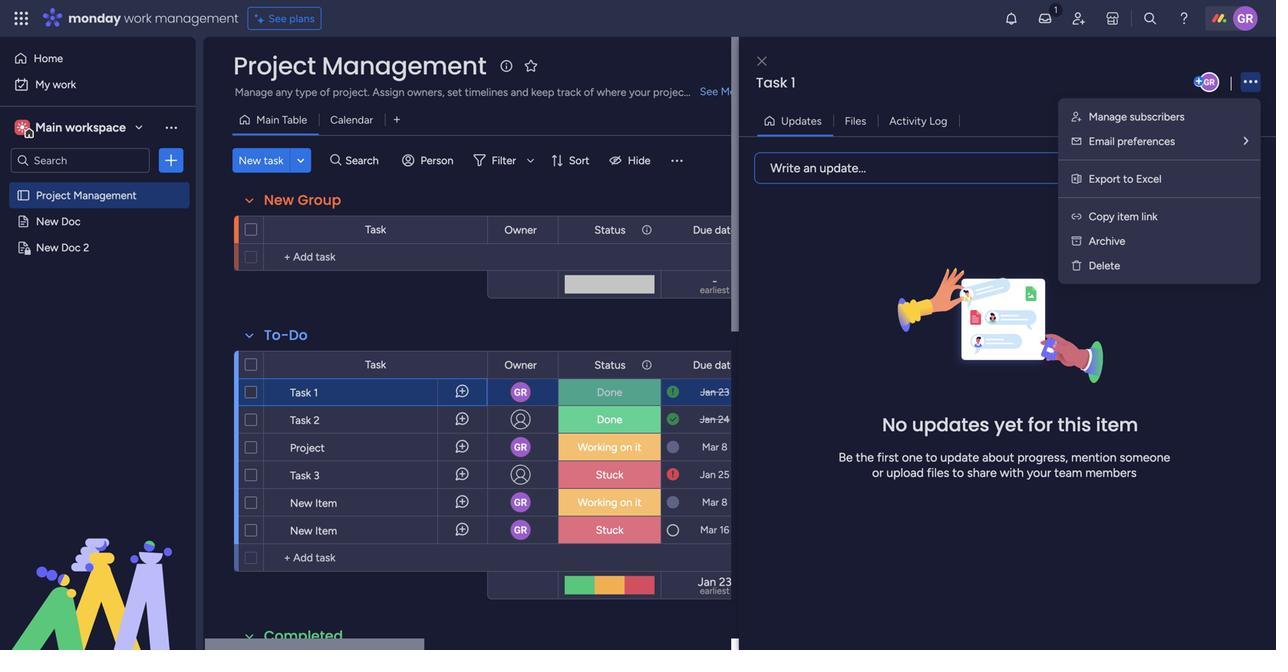 Task type: describe. For each thing, give the bounding box(es) containing it.
more
[[721, 85, 746, 98]]

notifications image
[[1004, 11, 1020, 26]]

angle down image
[[297, 155, 305, 166]]

activity log button
[[878, 109, 960, 133]]

doc for new doc
[[61, 215, 81, 228]]

1 inside field
[[791, 73, 796, 93]]

1 vertical spatial management
[[73, 189, 137, 202]]

lottie animation element
[[0, 495, 196, 650]]

manage for manage subscribers
[[1090, 110, 1128, 123]]

archive
[[1090, 235, 1126, 248]]

and
[[511, 86, 529, 99]]

see more link
[[699, 84, 748, 99]]

mention
[[1072, 450, 1117, 465]]

help image
[[1177, 11, 1192, 26]]

export to excel image
[[1071, 173, 1083, 185]]

lottie animation image
[[0, 495, 196, 650]]

stands.
[[691, 86, 725, 99]]

any
[[276, 86, 293, 99]]

1 horizontal spatial management
[[322, 49, 487, 83]]

task 1 inside field
[[756, 73, 796, 93]]

on for project
[[621, 441, 633, 454]]

0 vertical spatial project
[[233, 49, 316, 83]]

calendar button
[[319, 107, 385, 132]]

email
[[1090, 135, 1115, 148]]

item for working on it
[[315, 497, 337, 510]]

team
[[1055, 466, 1083, 480]]

monday work management
[[68, 10, 239, 27]]

1 mar 8 from the top
[[703, 441, 728, 453]]

date for to-do
[[715, 359, 737, 372]]

activity
[[890, 114, 927, 127]]

jan 24
[[700, 413, 730, 426]]

updates for write
[[1172, 190, 1211, 203]]

working for project
[[578, 441, 618, 454]]

files button
[[834, 109, 878, 133]]

search everything image
[[1143, 11, 1159, 26]]

2 owner from the top
[[505, 359, 537, 372]]

public board image
[[16, 188, 31, 203]]

track
[[557, 86, 582, 99]]

it for new item
[[635, 496, 642, 509]]

see for see more
[[700, 85, 719, 98]]

Completed field
[[260, 627, 347, 647]]

update...
[[820, 161, 867, 175]]

v2 overdue deadline image for jan 25
[[667, 468, 680, 482]]

24
[[718, 413, 730, 426]]

preferences
[[1118, 135, 1176, 148]]

filter button
[[468, 148, 540, 173]]

new doc
[[36, 215, 81, 228]]

task 2
[[290, 414, 320, 427]]

hide button
[[604, 148, 660, 173]]

person button
[[396, 148, 463, 173]]

new inside button
[[239, 154, 261, 167]]

table
[[282, 113, 307, 126]]

1 vertical spatial options image
[[164, 153, 179, 168]]

an
[[804, 161, 817, 175]]

To-Do field
[[260, 326, 312, 346]]

see plans button
[[248, 7, 322, 30]]

see for see plans
[[269, 12, 287, 25]]

25
[[719, 469, 730, 481]]

to-
[[264, 326, 289, 345]]

manage for manage any type of project. assign owners, set timelines and keep track of where your project stands.
[[235, 86, 273, 99]]

manage any type of project. assign owners, set timelines and keep track of where your project stands.
[[235, 86, 725, 99]]

do
[[289, 326, 308, 345]]

jan for jan 23
[[701, 386, 716, 399]]

working for new item
[[578, 496, 618, 509]]

filter
[[492, 154, 516, 167]]

column information image
[[641, 359, 653, 371]]

item for stuck
[[315, 524, 337, 537]]

Search in workspace field
[[32, 152, 128, 169]]

someone
[[1120, 450, 1171, 465]]

log
[[930, 114, 948, 127]]

mar for working on it
[[703, 496, 719, 509]]

23 for jan 23
[[719, 386, 730, 399]]

assign
[[373, 86, 405, 99]]

2 vertical spatial project
[[290, 442, 325, 455]]

main table button
[[233, 107, 319, 132]]

jan 23 earliest
[[698, 575, 732, 597]]

write an update... button
[[755, 152, 1255, 184]]

arrow down image
[[522, 151, 540, 170]]

home
[[34, 52, 63, 65]]

to inside menu
[[1124, 172, 1134, 185]]

management
[[155, 10, 239, 27]]

group
[[298, 190, 341, 210]]

1 done from the top
[[597, 386, 623, 399]]

date for new group
[[715, 223, 737, 236]]

about
[[983, 450, 1015, 465]]

updates
[[782, 114, 822, 127]]

0 vertical spatial your
[[630, 86, 651, 99]]

1 vertical spatial project management
[[36, 189, 137, 202]]

new item for stuck
[[290, 524, 337, 537]]

1 of from the left
[[320, 86, 330, 99]]

2 mar 8 from the top
[[703, 496, 728, 509]]

due date for group
[[693, 223, 737, 236]]

working on it for new item
[[578, 496, 642, 509]]

my work link
[[9, 72, 187, 97]]

completed
[[264, 627, 343, 646]]

or
[[873, 466, 884, 480]]

write for write an update...
[[771, 161, 801, 175]]

public board image
[[16, 214, 31, 229]]

1 8 from the top
[[722, 441, 728, 453]]

status for 'status' field corresponding to column information image
[[595, 359, 626, 372]]

invite members image
[[1072, 11, 1087, 26]]

1 stuck from the top
[[596, 468, 624, 481]]

new task button
[[233, 148, 290, 173]]

2 + add task text field from the top
[[272, 549, 481, 567]]

type
[[296, 86, 317, 99]]

Search field
[[342, 150, 388, 171]]

copy item link image
[[1071, 210, 1083, 223]]

v2 overdue deadline image for jan 23
[[667, 385, 680, 400]]

with
[[1001, 466, 1025, 480]]

sort
[[569, 154, 590, 167]]

jan inside jan 23 earliest
[[698, 575, 717, 589]]

progress,
[[1018, 450, 1069, 465]]

activity log
[[890, 114, 948, 127]]

update
[[941, 450, 980, 465]]

email
[[1230, 190, 1255, 203]]

be
[[839, 450, 853, 465]]

due for to-do
[[693, 359, 713, 372]]

main table
[[256, 113, 307, 126]]

earliest inside jan 23 earliest
[[700, 585, 730, 597]]

new inside new group field
[[264, 190, 294, 210]]

v2 search image
[[331, 152, 342, 169]]

16
[[720, 524, 730, 536]]

workspace image
[[17, 119, 28, 136]]

one
[[903, 450, 923, 465]]

task 3
[[290, 469, 320, 482]]

workspace options image
[[164, 120, 179, 135]]

3
[[314, 469, 320, 482]]

2 of from the left
[[584, 86, 594, 99]]

jan for jan 25
[[700, 469, 716, 481]]

task
[[264, 154, 284, 167]]

manage subscribers
[[1090, 110, 1186, 123]]

no
[[883, 412, 908, 438]]

project
[[654, 86, 688, 99]]

email preferences
[[1090, 135, 1176, 148]]

updates button
[[758, 109, 834, 133]]



Task type: locate. For each thing, give the bounding box(es) containing it.
doc up new doc 2 on the left
[[61, 215, 81, 228]]

0 vertical spatial mar 8
[[703, 441, 728, 453]]

due up the jan 23
[[693, 359, 713, 372]]

write inside button
[[771, 161, 801, 175]]

1 horizontal spatial to
[[953, 466, 965, 480]]

2 owner field from the top
[[501, 357, 541, 374]]

1 vertical spatial stuck
[[596, 524, 624, 537]]

1 item from the top
[[315, 497, 337, 510]]

1 image
[[1050, 1, 1063, 18]]

project up any
[[233, 49, 316, 83]]

1 working from the top
[[578, 441, 618, 454]]

2 new item from the top
[[290, 524, 337, 537]]

1 up updates button
[[791, 73, 796, 93]]

status for 'status' field for column information icon
[[595, 223, 626, 236]]

main inside workspace selection element
[[35, 120, 62, 135]]

status left column information image
[[595, 359, 626, 372]]

person
[[421, 154, 454, 167]]

work for my
[[53, 78, 76, 91]]

date up the jan 23
[[715, 359, 737, 372]]

yet
[[995, 412, 1024, 438]]

mar left 16
[[701, 524, 718, 536]]

manage
[[235, 86, 273, 99], [1090, 110, 1128, 123]]

new item for working on it
[[290, 497, 337, 510]]

2 right private board icon in the left of the page
[[83, 241, 89, 254]]

1 vertical spatial task 1
[[290, 386, 318, 399]]

1 due from the top
[[693, 223, 713, 236]]

delete image
[[1071, 260, 1083, 272]]

update feed image
[[1038, 11, 1053, 26]]

2 date from the top
[[715, 359, 737, 372]]

1 vertical spatial it
[[635, 496, 642, 509]]

8 up 16
[[722, 496, 728, 509]]

0 vertical spatial 2
[[83, 241, 89, 254]]

jan up jan 24
[[701, 386, 716, 399]]

it for project
[[635, 441, 642, 454]]

to-do
[[264, 326, 308, 345]]

0 vertical spatial item
[[1118, 210, 1140, 223]]

status field for column information icon
[[591, 222, 630, 238]]

my work option
[[9, 72, 187, 97]]

list box
[[0, 179, 196, 468]]

0 vertical spatial owner
[[505, 223, 537, 236]]

plans
[[290, 12, 315, 25]]

mar for stuck
[[701, 524, 718, 536]]

to
[[1124, 172, 1134, 185], [926, 450, 938, 465], [953, 466, 965, 480]]

files
[[845, 114, 867, 127]]

2 due from the top
[[693, 359, 713, 372]]

mar down jan 24
[[703, 441, 719, 453]]

1 vertical spatial 8
[[722, 496, 728, 509]]

item down the envelope o image
[[1118, 210, 1140, 223]]

private board image
[[16, 240, 31, 255]]

0 vertical spatial doc
[[61, 215, 81, 228]]

-
[[713, 274, 718, 288]]

delete
[[1090, 259, 1121, 272]]

0 horizontal spatial of
[[320, 86, 330, 99]]

0 vertical spatial mar
[[703, 441, 719, 453]]

0 vertical spatial done
[[597, 386, 623, 399]]

main left the table
[[256, 113, 280, 126]]

0 vertical spatial updates
[[1172, 190, 1211, 203]]

write an update...
[[771, 161, 867, 175]]

0 vertical spatial new item
[[290, 497, 337, 510]]

2 item from the top
[[315, 524, 337, 537]]

of
[[320, 86, 330, 99], [584, 86, 594, 99]]

manage left any
[[235, 86, 273, 99]]

write
[[771, 161, 801, 175], [1143, 190, 1170, 203]]

dapulse addbtn image
[[1195, 77, 1205, 87]]

1 date from the top
[[715, 223, 737, 236]]

upload
[[887, 466, 924, 480]]

working on it for project
[[578, 441, 642, 454]]

be the first one to update about progress, mention someone or upload files to share with your team members
[[839, 450, 1171, 480]]

Owner field
[[501, 222, 541, 238], [501, 357, 541, 374]]

export
[[1090, 172, 1121, 185]]

1 horizontal spatial write
[[1143, 190, 1170, 203]]

column information image
[[641, 224, 653, 236]]

task inside field
[[756, 73, 788, 93]]

0 vertical spatial task 1
[[756, 73, 796, 93]]

my
[[35, 78, 50, 91]]

2 it from the top
[[635, 496, 642, 509]]

your right where
[[630, 86, 651, 99]]

greg robinson image
[[1200, 72, 1220, 92]]

owner
[[505, 223, 537, 236], [505, 359, 537, 372]]

work inside option
[[53, 78, 76, 91]]

0 vertical spatial due
[[693, 223, 713, 236]]

due right column information icon
[[693, 223, 713, 236]]

0 vertical spatial v2 overdue deadline image
[[667, 385, 680, 400]]

1 horizontal spatial options image
[[1245, 72, 1259, 93]]

1 vertical spatial 1
[[314, 386, 318, 399]]

1 vertical spatial write
[[1143, 190, 1170, 203]]

1 status field from the top
[[591, 222, 630, 238]]

mar 8 down jan 25
[[703, 496, 728, 509]]

project management down search in workspace field
[[36, 189, 137, 202]]

project down task 2
[[290, 442, 325, 455]]

1 doc from the top
[[61, 215, 81, 228]]

for
[[1029, 412, 1054, 438]]

1 vertical spatial manage
[[1090, 110, 1128, 123]]

1 due date field from the top
[[690, 222, 741, 238]]

1 working on it from the top
[[578, 441, 642, 454]]

options image right greg robinson image
[[1245, 72, 1259, 93]]

work for monday
[[124, 10, 152, 27]]

2 8 from the top
[[722, 496, 728, 509]]

1 v2 overdue deadline image from the top
[[667, 385, 680, 400]]

due
[[693, 223, 713, 236], [693, 359, 713, 372]]

management up assign
[[322, 49, 487, 83]]

0 vertical spatial working on it
[[578, 441, 642, 454]]

0 vertical spatial earliest
[[700, 284, 730, 296]]

add view image
[[394, 114, 400, 125]]

1 horizontal spatial task 1
[[756, 73, 796, 93]]

1 vertical spatial v2 overdue deadline image
[[667, 468, 680, 482]]

0 vertical spatial options image
[[1245, 72, 1259, 93]]

work right my in the top of the page
[[53, 78, 76, 91]]

status field left column information image
[[591, 357, 630, 374]]

envelope o image
[[1128, 189, 1143, 205]]

workspace image
[[15, 119, 30, 136]]

work right the monday
[[124, 10, 152, 27]]

status field for column information image
[[591, 357, 630, 374]]

2 vertical spatial mar
[[701, 524, 718, 536]]

Project Management field
[[230, 49, 491, 83]]

export to excel
[[1090, 172, 1162, 185]]

1 vertical spatial due
[[693, 359, 713, 372]]

1 horizontal spatial 1
[[791, 73, 796, 93]]

write for write updates via email
[[1143, 190, 1170, 203]]

jan down mar 16
[[698, 575, 717, 589]]

due date field for new group
[[690, 222, 741, 238]]

workspace selection element
[[15, 118, 128, 138]]

0 horizontal spatial updates
[[913, 412, 990, 438]]

1 vertical spatial earliest
[[700, 585, 730, 597]]

project.
[[333, 86, 370, 99]]

my work
[[35, 78, 76, 91]]

updates for no
[[913, 412, 990, 438]]

menu
[[1059, 98, 1262, 284]]

Task 1 field
[[752, 73, 1192, 93]]

0 vertical spatial 1
[[791, 73, 796, 93]]

0 vertical spatial management
[[322, 49, 487, 83]]

to up the envelope o image
[[1124, 172, 1134, 185]]

new group
[[264, 190, 341, 210]]

0 horizontal spatial see
[[269, 12, 287, 25]]

0 vertical spatial it
[[635, 441, 642, 454]]

keep
[[532, 86, 555, 99]]

owners,
[[407, 86, 445, 99]]

item
[[315, 497, 337, 510], [315, 524, 337, 537]]

first
[[878, 450, 900, 465]]

1 vertical spatial work
[[53, 78, 76, 91]]

status left column information icon
[[595, 223, 626, 236]]

doc
[[61, 215, 81, 228], [61, 241, 81, 254]]

project
[[233, 49, 316, 83], [36, 189, 71, 202], [290, 442, 325, 455]]

main for main table
[[256, 113, 280, 126]]

of right track
[[584, 86, 594, 99]]

management down search in workspace field
[[73, 189, 137, 202]]

hide
[[628, 154, 651, 167]]

doc down new doc
[[61, 241, 81, 254]]

main for main workspace
[[35, 120, 62, 135]]

2
[[83, 241, 89, 254], [314, 414, 320, 427]]

management
[[322, 49, 487, 83], [73, 189, 137, 202]]

work
[[124, 10, 152, 27], [53, 78, 76, 91]]

0 vertical spatial working
[[578, 441, 618, 454]]

write down excel
[[1143, 190, 1170, 203]]

2 up 3
[[314, 414, 320, 427]]

copy item link
[[1090, 210, 1158, 223]]

workspace
[[65, 120, 126, 135]]

doc for new doc 2
[[61, 241, 81, 254]]

show board description image
[[497, 58, 516, 74]]

2 due date from the top
[[693, 359, 737, 372]]

see more
[[700, 85, 746, 98]]

project up new doc
[[36, 189, 71, 202]]

monday marketplace image
[[1106, 11, 1121, 26]]

2 status field from the top
[[591, 357, 630, 374]]

1 + add task text field from the top
[[272, 248, 481, 266]]

due date field for to-do
[[690, 357, 741, 374]]

calendar
[[330, 113, 373, 126]]

project management
[[233, 49, 487, 83], [36, 189, 137, 202]]

0 vertical spatial project management
[[233, 49, 487, 83]]

0 vertical spatial write
[[771, 161, 801, 175]]

close image
[[758, 56, 767, 67]]

add to favorites image
[[524, 58, 539, 73]]

0 horizontal spatial main
[[35, 120, 62, 135]]

1 vertical spatial see
[[700, 85, 719, 98]]

0 vertical spatial on
[[621, 441, 633, 454]]

your down progress,
[[1028, 466, 1052, 480]]

1 vertical spatial done
[[597, 413, 623, 426]]

23 inside jan 23 earliest
[[719, 575, 732, 589]]

1 horizontal spatial of
[[584, 86, 594, 99]]

item up mention
[[1097, 412, 1139, 438]]

1 vertical spatial 2
[[314, 414, 320, 427]]

done
[[597, 386, 623, 399], [597, 413, 623, 426]]

v2 overdue deadline image
[[667, 385, 680, 400], [667, 468, 680, 482]]

sort button
[[545, 148, 599, 173]]

0 vertical spatial 8
[[722, 441, 728, 453]]

options image down workspace options icon
[[164, 153, 179, 168]]

23 up 24
[[719, 386, 730, 399]]

0 vertical spatial due date field
[[690, 222, 741, 238]]

set
[[448, 86, 463, 99]]

1 vertical spatial due date
[[693, 359, 737, 372]]

home option
[[9, 46, 187, 71]]

mar 16
[[701, 524, 730, 536]]

1 vertical spatial project
[[36, 189, 71, 202]]

main inside button
[[256, 113, 280, 126]]

2 horizontal spatial to
[[1124, 172, 1134, 185]]

task
[[756, 73, 788, 93], [365, 223, 386, 236], [365, 358, 386, 371], [290, 386, 311, 399], [290, 414, 311, 427], [290, 469, 311, 482]]

menu image
[[669, 153, 685, 168]]

0 horizontal spatial project management
[[36, 189, 137, 202]]

due date for do
[[693, 359, 737, 372]]

manage up email
[[1090, 110, 1128, 123]]

project management up project.
[[233, 49, 487, 83]]

list box containing project management
[[0, 179, 196, 468]]

0 horizontal spatial to
[[926, 450, 938, 465]]

members
[[1086, 466, 1137, 480]]

1 vertical spatial item
[[1097, 412, 1139, 438]]

1 horizontal spatial 2
[[314, 414, 320, 427]]

see plans
[[269, 12, 315, 25]]

1 horizontal spatial updates
[[1172, 190, 1211, 203]]

1 status from the top
[[595, 223, 626, 236]]

1 23 from the top
[[719, 386, 730, 399]]

1 earliest from the top
[[700, 284, 730, 296]]

1 vertical spatial 23
[[719, 575, 732, 589]]

1 it from the top
[[635, 441, 642, 454]]

1 vertical spatial working
[[578, 496, 618, 509]]

due date field up the jan 23
[[690, 357, 741, 374]]

subscribers
[[1130, 110, 1186, 123]]

main workspace button
[[11, 114, 150, 141]]

2 done from the top
[[597, 413, 623, 426]]

Status field
[[591, 222, 630, 238], [591, 357, 630, 374]]

1 vertical spatial due date field
[[690, 357, 741, 374]]

new doc 2
[[36, 241, 89, 254]]

8 up 25
[[722, 441, 728, 453]]

manage subscribers image
[[1071, 111, 1083, 123]]

jan 25
[[700, 469, 730, 481]]

mar
[[703, 441, 719, 453], [703, 496, 719, 509], [701, 524, 718, 536]]

2 due date field from the top
[[690, 357, 741, 374]]

0 vertical spatial status
[[595, 223, 626, 236]]

0 horizontal spatial 2
[[83, 241, 89, 254]]

1 vertical spatial updates
[[913, 412, 990, 438]]

date up -
[[715, 223, 737, 236]]

updates up update
[[913, 412, 990, 438]]

1 vertical spatial status
[[595, 359, 626, 372]]

23 for jan 23 earliest
[[719, 575, 732, 589]]

main right workspace icon
[[35, 120, 62, 135]]

1 horizontal spatial manage
[[1090, 110, 1128, 123]]

select product image
[[14, 11, 29, 26]]

archive image
[[1071, 235, 1083, 247]]

1 due date from the top
[[693, 223, 737, 236]]

1 horizontal spatial main
[[256, 113, 280, 126]]

greg robinson image
[[1234, 6, 1259, 31]]

0 horizontal spatial your
[[630, 86, 651, 99]]

1 owner field from the top
[[501, 222, 541, 238]]

on for new item
[[621, 496, 633, 509]]

2 working from the top
[[578, 496, 618, 509]]

1 vertical spatial item
[[315, 524, 337, 537]]

0 vertical spatial due date
[[693, 223, 737, 236]]

due date
[[693, 223, 737, 236], [693, 359, 737, 372]]

see left "more"
[[700, 85, 719, 98]]

0 horizontal spatial work
[[53, 78, 76, 91]]

new task
[[239, 154, 284, 167]]

due for new group
[[693, 223, 713, 236]]

1 horizontal spatial work
[[124, 10, 152, 27]]

where
[[597, 86, 627, 99]]

link
[[1142, 210, 1158, 223]]

23
[[719, 386, 730, 399], [719, 575, 732, 589]]

0 horizontal spatial 1
[[314, 386, 318, 399]]

v2 overdue deadline image up v2 done deadline image
[[667, 385, 680, 400]]

1 horizontal spatial your
[[1028, 466, 1052, 480]]

due date up the jan 23
[[693, 359, 737, 372]]

1 up task 2
[[314, 386, 318, 399]]

write left 'an'
[[771, 161, 801, 175]]

updates
[[1172, 190, 1211, 203], [913, 412, 990, 438]]

jan 23
[[701, 386, 730, 399]]

0 vertical spatial stuck
[[596, 468, 624, 481]]

1 horizontal spatial project management
[[233, 49, 487, 83]]

mar up mar 16
[[703, 496, 719, 509]]

0 vertical spatial date
[[715, 223, 737, 236]]

option
[[0, 182, 196, 185]]

the
[[856, 450, 875, 465]]

status field left column information icon
[[591, 222, 630, 238]]

2 v2 overdue deadline image from the top
[[667, 468, 680, 482]]

2 stuck from the top
[[596, 524, 624, 537]]

task 1
[[756, 73, 796, 93], [290, 386, 318, 399]]

your inside be the first one to update about progress, mention someone or upload files to share with your team members
[[1028, 466, 1052, 480]]

1 new item from the top
[[290, 497, 337, 510]]

no updates yet for this item
[[883, 412, 1139, 438]]

main
[[256, 113, 280, 126], [35, 120, 62, 135]]

2 vertical spatial to
[[953, 466, 965, 480]]

2 doc from the top
[[61, 241, 81, 254]]

2 on from the top
[[621, 496, 633, 509]]

23 down 16
[[719, 575, 732, 589]]

mar 8 up jan 25
[[703, 441, 728, 453]]

options image
[[1245, 72, 1259, 93], [164, 153, 179, 168]]

monday
[[68, 10, 121, 27]]

see inside button
[[269, 12, 287, 25]]

1 vertical spatial + add task text field
[[272, 549, 481, 567]]

jan for jan 24
[[700, 413, 716, 426]]

0 vertical spatial 23
[[719, 386, 730, 399]]

1 vertical spatial status field
[[591, 357, 630, 374]]

of right type at the top left of the page
[[320, 86, 330, 99]]

0 vertical spatial owner field
[[501, 222, 541, 238]]

task 1 up task 2
[[290, 386, 318, 399]]

task 1 down close icon
[[756, 73, 796, 93]]

1 vertical spatial to
[[926, 450, 938, 465]]

New Group field
[[260, 190, 345, 210]]

v2 overdue deadline image left jan 25
[[667, 468, 680, 482]]

0 vertical spatial to
[[1124, 172, 1134, 185]]

timelines
[[465, 86, 508, 99]]

2 working on it from the top
[[578, 496, 642, 509]]

files
[[927, 466, 950, 480]]

due date up -
[[693, 223, 737, 236]]

0 horizontal spatial write
[[771, 161, 801, 175]]

due date field up -
[[690, 222, 741, 238]]

1 vertical spatial date
[[715, 359, 737, 372]]

jan
[[701, 386, 716, 399], [700, 413, 716, 426], [700, 469, 716, 481], [698, 575, 717, 589]]

1 vertical spatial your
[[1028, 466, 1052, 480]]

v2 done deadline image
[[667, 412, 680, 427]]

1 vertical spatial owner field
[[501, 357, 541, 374]]

0 vertical spatial status field
[[591, 222, 630, 238]]

email preferences image
[[1071, 135, 1083, 147]]

1 on from the top
[[621, 441, 633, 454]]

updates left via
[[1172, 190, 1211, 203]]

2 status from the top
[[595, 359, 626, 372]]

see left plans
[[269, 12, 287, 25]]

working
[[578, 441, 618, 454], [578, 496, 618, 509]]

menu containing manage subscribers
[[1059, 98, 1262, 284]]

2 23 from the top
[[719, 575, 732, 589]]

1 vertical spatial mar
[[703, 496, 719, 509]]

status
[[595, 223, 626, 236], [595, 359, 626, 372]]

+ Add task text field
[[272, 248, 481, 266], [272, 549, 481, 567]]

0 horizontal spatial task 1
[[290, 386, 318, 399]]

main workspace
[[35, 120, 126, 135]]

1 vertical spatial working on it
[[578, 496, 642, 509]]

Due date field
[[690, 222, 741, 238], [690, 357, 741, 374]]

2 earliest from the top
[[700, 585, 730, 597]]

to up files
[[926, 450, 938, 465]]

to down update
[[953, 466, 965, 480]]

1 owner from the top
[[505, 223, 537, 236]]

0 horizontal spatial management
[[73, 189, 137, 202]]

jan left 25
[[700, 469, 716, 481]]

via
[[1214, 190, 1227, 203]]

jan left 24
[[700, 413, 716, 426]]

list arrow image
[[1245, 136, 1249, 147]]

0 vertical spatial see
[[269, 12, 287, 25]]



Task type: vqa. For each thing, say whether or not it's contained in the screenshot.
the rightmost 'onboarding'
no



